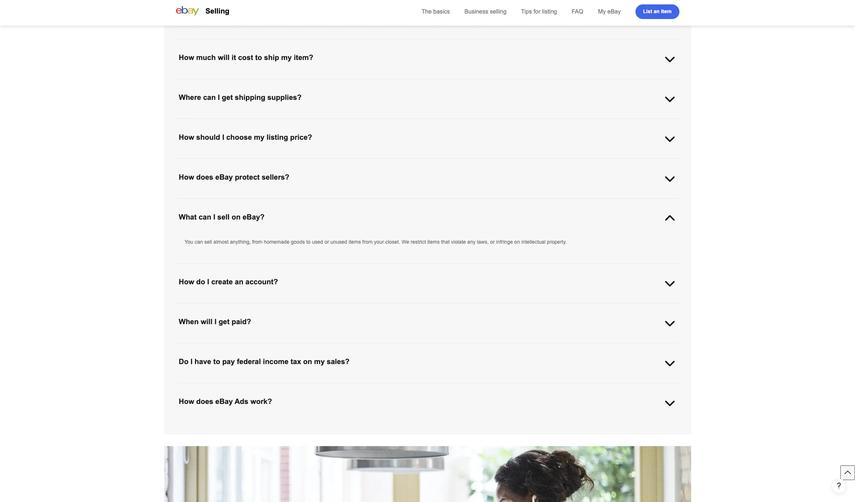 Task type: locate. For each thing, give the bounding box(es) containing it.
1 vertical spatial be
[[348, 406, 354, 412]]

1 horizontal spatial packaging
[[617, 119, 640, 125]]

2 vertical spatial any
[[368, 398, 376, 404]]

0 horizontal spatial choose
[[227, 133, 252, 141]]

get
[[222, 93, 233, 101], [346, 119, 354, 125], [192, 304, 199, 310], [219, 318, 230, 326]]

does
[[196, 173, 213, 181], [196, 398, 213, 406]]

0 vertical spatial any
[[214, 119, 222, 125]]

to right ready
[[649, 304, 653, 310]]

supplies left available at the top right
[[493, 119, 511, 125]]

new
[[651, 384, 660, 390]]

have left at
[[308, 119, 319, 125]]

your left listing,
[[219, 40, 229, 45]]

which
[[534, 40, 547, 45]]

and left then
[[641, 398, 650, 404]]

from down provides
[[205, 7, 216, 13]]

0 vertical spatial the
[[422, 8, 432, 15]]

help right -
[[616, 424, 626, 430]]

like
[[451, 384, 459, 390]]

1 vertical spatial preferred
[[518, 304, 539, 310]]

not
[[339, 406, 346, 412]]

for up mean
[[529, 384, 535, 390]]

all
[[294, 384, 300, 390], [537, 384, 542, 390]]

a inside ebay ads can help you build your business on ebay with effective advertising tools that create a meaningful connection between you and ebay's global community of passionate buyers - and help you sell your items faster. stand out among billions of listings on ebay by putting your items in front of interested buyers no matter the size of your budget.
[[399, 424, 402, 430]]

your down between
[[461, 431, 471, 437]]

size
[[445, 431, 454, 437]]

check
[[406, 406, 420, 412]]

create inside to get started, select list an item. we'll help you create and verify your account, and set-up payment information during your first listing. have your preferred payment account details on hand and be ready to receive a call or text on your phone for verification.
[[296, 304, 310, 310]]

1 horizontal spatial choose
[[290, 0, 307, 5]]

1 vertical spatial you
[[185, 239, 193, 245]]

out inside starting on jan 1, 2022, irs regulations require all businesses that process payments, including online marketplaces like ebay, to issue a form 1099-k for all sellers who receive $600 or more in sales. the new tax reporting requirement may impact your 2022 tax return that you may file in 2023. however, just because you receive a 1099-k doesn't automatically mean that you'll owe taxes on the amount reported on your 1099- k. only goods that are sold for a profit are considered taxable, so you won't owe any taxes on something you sell for less than what you paid for it. for example, if you bought a bike for $1,000 last year, and then sold it on ebay today for $700, that $700 you made would generally not be subject to income tax. check out our
[[422, 406, 429, 412]]

buyers left -
[[586, 424, 602, 430]]

ebay up 'faster.' on the bottom left of the page
[[185, 424, 196, 430]]

be inside to get started, select list an item. we'll help you create and verify your account, and set-up payment information during your first listing. have your preferred payment account details on hand and be ready to receive a call or text on your phone for verification.
[[627, 304, 633, 310]]

1099- down like at the bottom right of page
[[453, 391, 467, 397]]

and left set-
[[367, 304, 376, 310]]

1 horizontal spatial list
[[644, 8, 653, 14]]

1 supplies from the left
[[249, 119, 268, 125]]

1 vertical spatial create
[[296, 304, 310, 310]]

items
[[349, 239, 361, 245], [428, 239, 440, 245], [658, 424, 670, 430], [336, 431, 348, 437]]

1 horizontal spatial listing
[[543, 8, 558, 15]]

preferred
[[312, 0, 333, 5], [518, 304, 539, 310]]

with up my ebay link
[[606, 0, 615, 5]]

owe
[[558, 391, 568, 397], [357, 398, 367, 404]]

digit
[[509, 40, 519, 45]]

create inside ebay ads can help you build your business on ebay with effective advertising tools that create a meaningful connection between you and ebay's global community of passionate buyers - and help you sell your items faster. stand out among billions of listings on ebay by putting your items in front of interested buyers no matter the size of your budget.
[[383, 424, 398, 430]]

1 horizontal spatial free
[[479, 0, 488, 5]]

tips
[[522, 8, 532, 15]]

0 horizontal spatial branded
[[472, 119, 491, 125]]

an up phone
[[243, 304, 249, 310]]

are
[[513, 119, 520, 125], [228, 398, 236, 404], [273, 398, 280, 404]]

more
[[607, 384, 619, 390]]

1 horizontal spatial supplies
[[493, 119, 511, 125]]

can right what
[[199, 213, 211, 221]]

0 vertical spatial tax
[[291, 358, 301, 366]]

0 horizontal spatial my
[[254, 133, 265, 141]]

help inside to get started, select list an item. we'll help you create and verify your account, and set-up payment information during your first listing. have your preferred payment account details on hand and be ready to receive a call or text on your phone for verification.
[[275, 304, 285, 310]]

0 horizontal spatial owe
[[357, 398, 367, 404]]

1 horizontal spatial taxes
[[569, 391, 581, 397]]

1 vertical spatial .
[[517, 431, 518, 437]]

to inside to get started, select list an item. we'll help you create and verify your account, and set-up payment information during your first listing. have your preferred payment account details on hand and be ready to receive a call or text on your phone for verification.
[[649, 304, 653, 310]]

preferred right have
[[518, 304, 539, 310]]

0 vertical spatial when
[[185, 40, 198, 45]]

preferred inside to get started, select list an item. we'll help you create and verify your account, and set-up payment information during your first listing. have your preferred payment account details on hand and be ready to receive a call or text on your phone for verification.
[[518, 304, 539, 310]]

your up billions
[[251, 424, 261, 430]]

1 vertical spatial tax
[[661, 384, 668, 390]]

shipping left details. on the top left of the page
[[344, 40, 363, 45]]

choose up don't
[[290, 0, 307, 5]]

0 vertical spatial preferred
[[312, 0, 333, 5]]

for
[[412, 119, 420, 125], [518, 398, 525, 404]]

i for shipping
[[218, 93, 220, 101]]

added
[[428, 119, 442, 125]]

it inside ebay provides recommendations, but you can choose a preferred shipping carrier. can't make it to your local dropoff? some offer free "ship from home" pickup. print your shipping labels with ebay to receive a discount from the carriers we work with. if you don't have a printer, we also offer qr codes for ebay labels.
[[400, 0, 402, 5]]

how for how should i choose my listing price?
[[179, 133, 194, 141]]

0 vertical spatial create
[[211, 278, 233, 286]]

1 does from the top
[[196, 173, 213, 181]]

violate
[[451, 239, 466, 245]]

0 horizontal spatial we
[[244, 7, 251, 13]]

receive inside to get started, select list an item. we'll help you create and verify your account, and set-up payment information during your first listing. have your preferred payment account details on hand and be ready to receive a call or text on your phone for verification.
[[654, 304, 671, 310]]

the right "confirm"
[[652, 40, 659, 45]]

0 horizontal spatial out
[[215, 431, 222, 437]]

i for on
[[213, 213, 216, 221]]

automatically
[[489, 391, 519, 397]]

preferred inside ebay provides recommendations, but you can choose a preferred shipping carrier. can't make it to your local dropoff? some offer free "ship from home" pickup. print your shipping labels with ebay to receive a discount from the carriers we work with. if you don't have a printer, we also offer qr codes for ebay labels.
[[312, 0, 333, 5]]

0 vertical spatial ads
[[235, 398, 249, 406]]

any right the use
[[214, 119, 222, 125]]

0 vertical spatial k
[[524, 384, 528, 390]]

phone
[[232, 311, 247, 317]]

your inside "when creating your listing, you can offer local pickup by selecting it in shipping details. once the buyer pays, they'll receive a qr code and a 6-digit code, which you can scan or enter with the app to confirm the sale."
[[219, 40, 229, 45]]

1 vertical spatial owe
[[357, 398, 367, 404]]

qr inside "when creating your listing, you can offer local pickup by selecting it in shipping details. once the buyer pays, they'll receive a qr code and a 6-digit code, which you can scan or enter with the app to confirm the sale."
[[469, 40, 476, 45]]

business selling link
[[465, 8, 507, 15]]

1 horizontal spatial all
[[537, 384, 542, 390]]

does for how does ebay ads work?
[[196, 398, 213, 406]]

make
[[386, 0, 398, 5]]

2022,
[[226, 384, 239, 390]]

list an item
[[644, 8, 672, 14]]

labels.
[[412, 7, 427, 13]]

listing
[[543, 8, 558, 15], [267, 133, 288, 141]]

sold down k.
[[185, 406, 194, 412]]

labels
[[591, 0, 605, 5]]

0 vertical spatial local
[[421, 0, 431, 5]]

0 vertical spatial my
[[281, 53, 292, 62]]

2 supplies from the left
[[493, 119, 511, 125]]

with right enter
[[599, 40, 608, 45]]

sellers?
[[262, 173, 290, 181]]

it inside starting on jan 1, 2022, irs regulations require all businesses that process payments, including online marketplaces like ebay, to issue a form 1099-k for all sellers who receive $600 or more in sales. the new tax reporting requirement may impact your 2022 tax return that you may file in 2023. however, just because you receive a 1099-k doesn't automatically mean that you'll owe taxes on the amount reported on your 1099- k. only goods that are sold for a profit are considered taxable, so you won't owe any taxes on something you sell for less than what you paid for it. for example, if you bought a bike for $1,000 last year, and then sold it on ebay today for $700, that $700 you made would generally not be subject to income tax. check out our
[[196, 406, 198, 412]]

boxes
[[365, 119, 379, 125]]

we
[[402, 239, 410, 245]]

are left available at the top right
[[513, 119, 520, 125]]

1 horizontal spatial buyers
[[586, 424, 602, 430]]

-
[[603, 424, 605, 430]]

1 vertical spatial ebay?
[[243, 213, 265, 221]]

for right it.
[[518, 398, 525, 404]]

connection
[[430, 424, 455, 430]]

tax right 'new'
[[661, 384, 668, 390]]

shipping
[[335, 0, 354, 5], [571, 0, 590, 5], [344, 40, 363, 45], [235, 93, 266, 101]]

you
[[185, 119, 193, 125], [185, 239, 193, 245]]

1 vertical spatial does
[[196, 398, 213, 406]]

locally
[[213, 14, 236, 22]]

sales?
[[327, 358, 350, 366]]

2 vertical spatial tax
[[287, 391, 294, 397]]

to up doesn't
[[475, 384, 479, 390]]

choose inside ebay provides recommendations, but you can choose a preferred shipping carrier. can't make it to your local dropoff? some offer free "ship from home" pickup. print your shipping labels with ebay to receive a discount from the carriers we work with. if you don't have a printer, we also offer qr codes for ebay labels.
[[290, 0, 307, 5]]

may
[[279, 119, 288, 125], [235, 391, 245, 397], [330, 391, 340, 397]]

2 does from the top
[[196, 398, 213, 406]]

the
[[217, 7, 224, 13], [396, 40, 403, 45], [610, 40, 617, 45], [652, 40, 659, 45], [590, 391, 597, 397], [436, 431, 443, 437]]

pickup
[[290, 40, 304, 45]]

enter
[[586, 40, 598, 45]]

can right 'where'
[[203, 93, 216, 101]]

your right verify at the bottom
[[335, 304, 345, 310]]

you for you can use any packaging supplies you may already have at home or get free boxes from carriers. for an added touch, ebay branded supplies are available to purchase. buy ebay branded packaging .
[[185, 119, 193, 125]]

0 horizontal spatial packaging
[[224, 119, 247, 125]]

packaging
[[224, 119, 247, 125], [617, 119, 640, 125]]

1 vertical spatial the
[[640, 384, 649, 390]]

any down however,
[[368, 398, 376, 404]]

sell inside starting on jan 1, 2022, irs regulations require all businesses that process payments, including online marketplaces like ebay, to issue a form 1099-k for all sellers who receive $600 or more in sales. the new tax reporting requirement may impact your 2022 tax return that you may file in 2023. however, just because you receive a 1099-k doesn't automatically mean that you'll owe taxes on the amount reported on your 1099- k. only goods that are sold for a profit are considered taxable, so you won't owe any taxes on something you sell for less than what you paid for it. for example, if you bought a bike for $1,000 last year, and then sold it on ebay today for $700, that $700 you made would generally not be subject to income tax. check out our
[[433, 398, 441, 404]]

tax.
[[396, 406, 405, 412]]

or inside starting on jan 1, 2022, irs regulations require all businesses that process payments, including online marketplaces like ebay, to issue a form 1099-k for all sellers who receive $600 or more in sales. the new tax reporting requirement may impact your 2022 tax return that you may file in 2023. however, just because you receive a 1099-k doesn't automatically mean that you'll owe taxes on the amount reported on your 1099- k. only goods that are sold for a profit are considered taxable, so you won't owe any taxes on something you sell for less than what you paid for it. for example, if you bought a bike for $1,000 last year, and then sold it on ebay today for $700, that $700 you made would generally not be subject to income tax. check out our
[[601, 384, 606, 390]]

0 vertical spatial be
[[627, 304, 633, 310]]

0 vertical spatial qr
[[367, 7, 375, 13]]

have right do on the bottom left
[[195, 358, 211, 366]]

out inside ebay ads can help you build your business on ebay with effective advertising tools that create a meaningful connection between you and ebay's global community of passionate buyers - and help you sell your items faster. stand out among billions of listings on ebay by putting your items in front of interested buyers no matter the size of your budget.
[[215, 431, 222, 437]]

list an item link
[[636, 4, 680, 19]]

by inside "when creating your listing, you can offer local pickup by selecting it in shipping details. once the buyer pays, they'll receive a qr code and a 6-digit code, which you can scan or enter with the app to confirm the sale."
[[306, 40, 311, 45]]

printer,
[[320, 7, 335, 13]]

help
[[275, 304, 285, 310], [218, 424, 227, 430], [616, 424, 626, 430]]

2 how from the top
[[179, 133, 194, 141]]

but
[[262, 0, 269, 5]]

with
[[606, 0, 615, 5], [599, 40, 608, 45], [304, 424, 313, 430]]

branded right buy
[[596, 119, 615, 125]]

in inside "when creating your listing, you can offer local pickup by selecting it in shipping details. once the buyer pays, they'll receive a qr code and a 6-digit code, which you can scan or enter with the app to confirm the sale."
[[338, 40, 342, 45]]

last
[[619, 398, 627, 404]]

3 how from the top
[[179, 173, 194, 181]]

it right make
[[400, 0, 402, 5]]

1 branded from the left
[[472, 119, 491, 125]]

or inside "when creating your listing, you can offer local pickup by selecting it in shipping details. once the buyer pays, they'll receive a qr code and a 6-digit code, which you can scan or enter with the app to confirm the sale."
[[580, 40, 585, 45]]

may left already
[[279, 119, 288, 125]]

can right but
[[281, 0, 289, 5]]

print
[[547, 0, 558, 5]]

2 you from the top
[[185, 239, 193, 245]]

can inside ebay provides recommendations, but you can choose a preferred shipping carrier. can't make it to your local dropoff? some offer free "ship from home" pickup. print your shipping labels with ebay to receive a discount from the carriers we work with. if you don't have a printer, we also offer qr codes for ebay labels.
[[281, 0, 289, 5]]

0 horizontal spatial qr
[[367, 7, 375, 13]]

an left account?
[[235, 278, 244, 286]]

in inside ebay ads can help you build your business on ebay with effective advertising tools that create a meaningful connection between you and ebay's global community of passionate buyers - and help you sell your items faster. stand out among billions of listings on ebay by putting your items in front of interested buyers no matter the size of your budget.
[[349, 431, 353, 437]]

that up example,
[[535, 391, 544, 397]]

1 vertical spatial out
[[215, 431, 222, 437]]

1099- up mean
[[511, 384, 524, 390]]

1 horizontal spatial help
[[275, 304, 285, 310]]

1 vertical spatial will
[[201, 318, 213, 326]]

2 vertical spatial with
[[304, 424, 313, 430]]

hand
[[604, 304, 616, 310]]

0 vertical spatial .
[[640, 119, 641, 125]]

1 horizontal spatial out
[[422, 406, 429, 412]]

listing left price?
[[267, 133, 288, 141]]

home
[[326, 119, 339, 125]]

1 horizontal spatial branded
[[596, 119, 615, 125]]

to right available at the top right
[[543, 119, 548, 125]]

all left sellers
[[537, 384, 542, 390]]

receive right they'll
[[447, 40, 463, 45]]

income
[[263, 358, 289, 366], [378, 406, 395, 412]]

an inside to get started, select list an item. we'll help you create and verify your account, and set-up payment information during your first listing. have your preferred payment account details on hand and be ready to receive a call or text on your phone for verification.
[[243, 304, 249, 310]]

i right do on the bottom left
[[191, 358, 193, 366]]

0 vertical spatial offer
[[468, 0, 478, 5]]

1 vertical spatial income
[[378, 406, 395, 412]]

learn more .
[[491, 431, 518, 437]]

process
[[338, 384, 356, 390]]

it inside "when creating your listing, you can offer local pickup by selecting it in shipping details. once the buyer pays, they'll receive a qr code and a 6-digit code, which you can scan or enter with the app to confirm the sale."
[[334, 40, 337, 45]]

when inside "when creating your listing, you can offer local pickup by selecting it in shipping details. once the buyer pays, they'll receive a qr code and a 6-digit code, which you can scan or enter with the app to confirm the sale."
[[185, 40, 198, 45]]

the inside ebay ads can help you build your business on ebay with effective advertising tools that create a meaningful connection between you and ebay's global community of passionate buyers - and help you sell your items faster. stand out among billions of listings on ebay by putting your items in front of interested buyers no matter the size of your budget.
[[436, 431, 443, 437]]

0 vertical spatial for
[[412, 119, 420, 125]]

0 vertical spatial ebay?
[[249, 14, 271, 22]]

during
[[441, 304, 455, 310]]

1 horizontal spatial qr
[[469, 40, 476, 45]]

ebay? up anything,
[[243, 213, 265, 221]]

property.
[[548, 239, 567, 245]]

qr left code
[[469, 40, 476, 45]]

by left putting
[[301, 431, 306, 437]]

your left closet.
[[374, 239, 384, 245]]

receive
[[635, 0, 652, 5], [447, 40, 463, 45], [654, 304, 671, 310], [570, 384, 587, 390], [431, 391, 448, 397]]

starting on jan 1, 2022, irs regulations require all businesses that process payments, including online marketplaces like ebay, to issue a form 1099-k for all sellers who receive $600 or more in sales. the new tax reporting requirement may impact your 2022 tax return that you may file in 2023. however, just because you receive a 1099-k doesn't automatically mean that you'll owe taxes on the amount reported on your 1099- k. only goods that are sold for a profit are considered taxable, so you won't owe any taxes on something you sell for less than what you paid for it. for example, if you bought a bike for $1,000 last year, and then sold it on ebay today for $700, that $700 you made would generally not be subject to income tax. check out our
[[185, 384, 669, 412]]

0 vertical spatial sold
[[237, 398, 247, 404]]

0 vertical spatial does
[[196, 173, 213, 181]]

restrict
[[411, 239, 426, 245]]

qr
[[367, 7, 375, 13], [469, 40, 476, 45]]

ads inside ebay ads can help you build your business on ebay with effective advertising tools that create a meaningful connection between you and ebay's global community of passionate buyers - and help you sell your items faster. stand out among billions of listings on ebay by putting your items in front of interested buyers no matter the size of your budget.
[[198, 424, 206, 430]]

2 horizontal spatial my
[[314, 358, 325, 366]]

1 horizontal spatial are
[[273, 398, 280, 404]]

2 all from the left
[[537, 384, 542, 390]]

ebay's
[[496, 424, 512, 430]]

offer
[[468, 0, 478, 5], [355, 7, 366, 13], [266, 40, 276, 45]]

be down won't
[[348, 406, 354, 412]]

just
[[391, 391, 399, 397]]

taxes
[[569, 391, 581, 397], [378, 398, 390, 404]]

0 vertical spatial free
[[479, 0, 488, 5]]

0 horizontal spatial the
[[422, 8, 432, 15]]

4 how from the top
[[179, 278, 194, 286]]

0 vertical spatial goods
[[291, 239, 305, 245]]

1 vertical spatial goods
[[203, 398, 217, 404]]

receive down marketplaces
[[431, 391, 448, 397]]

list left item
[[644, 8, 653, 14]]

ads down impact
[[235, 398, 249, 406]]

that inside ebay ads can help you build your business on ebay with effective advertising tools that create a meaningful connection between you and ebay's global community of passionate buyers - and help you sell your items faster. stand out among billions of listings on ebay by putting your items in front of interested buyers no matter the size of your budget.
[[373, 424, 382, 430]]

0 vertical spatial buyers
[[586, 424, 602, 430]]

0 vertical spatial taxes
[[569, 391, 581, 397]]

community
[[528, 424, 553, 430]]

or right scan
[[580, 40, 585, 45]]

0 horizontal spatial local
[[278, 40, 288, 45]]

0 horizontal spatial .
[[517, 431, 518, 437]]

when will i get paid?
[[179, 318, 251, 326]]

a inside to get started, select list an item. we'll help you create and verify your account, and set-up payment information during your first listing. have your preferred payment account details on hand and be ready to receive a call or text on your phone for verification.
[[185, 311, 188, 317]]

how for how does ebay ads work?
[[179, 398, 194, 406]]

i right do
[[207, 278, 209, 286]]

items down advertising
[[336, 431, 348, 437]]

offer up business at the top
[[468, 0, 478, 5]]

do
[[179, 358, 189, 366]]

buy
[[573, 119, 582, 125]]

1 how from the top
[[179, 53, 194, 62]]

free up the business selling link
[[479, 0, 488, 5]]

with inside ebay ads can help you build your business on ebay with effective advertising tools that create a meaningful connection between you and ebay's global community of passionate buyers - and help you sell your items faster. stand out among billions of listings on ebay by putting your items in front of interested buyers no matter the size of your budget.
[[304, 424, 313, 430]]

5 how from the top
[[179, 398, 194, 406]]

by right pickup
[[306, 40, 311, 45]]

0 horizontal spatial goods
[[203, 398, 217, 404]]

1 vertical spatial k
[[467, 391, 470, 397]]

closet.
[[386, 239, 401, 245]]

on right business
[[284, 424, 289, 430]]

set-
[[377, 304, 386, 310]]

to right app
[[628, 40, 633, 45]]

list up phone
[[233, 304, 241, 310]]

sell down year,
[[637, 424, 645, 430]]

2 horizontal spatial create
[[383, 424, 398, 430]]

1 horizontal spatial .
[[640, 119, 641, 125]]

information
[[414, 304, 439, 310]]

the left 'new'
[[640, 384, 649, 390]]

when
[[185, 40, 198, 45], [179, 318, 199, 326]]

details.
[[364, 40, 380, 45]]

1 horizontal spatial be
[[627, 304, 633, 310]]

made
[[288, 406, 301, 412]]

sell left almost
[[205, 239, 212, 245]]

ebay?
[[249, 14, 271, 22], [243, 213, 265, 221]]

receive inside ebay provides recommendations, but you can choose a preferred shipping carrier. can't make it to your local dropoff? some offer free "ship from home" pickup. print your shipping labels with ebay to receive a discount from the carriers we work with. if you don't have a printer, we also offer qr codes for ebay labels.
[[635, 0, 652, 5]]

effective
[[314, 424, 333, 430]]

0 horizontal spatial listing
[[267, 133, 288, 141]]

payment
[[393, 304, 413, 310], [541, 304, 560, 310]]

0 horizontal spatial are
[[228, 398, 236, 404]]

1 horizontal spatial local
[[421, 0, 431, 5]]

listings
[[263, 431, 279, 437]]

1 horizontal spatial my
[[281, 53, 292, 62]]

any left laws,
[[468, 239, 476, 245]]

you left the use
[[185, 119, 193, 125]]

my
[[281, 53, 292, 62], [254, 133, 265, 141], [314, 358, 325, 366]]

started,
[[200, 304, 217, 310]]

ship
[[264, 53, 279, 62]]

0 horizontal spatial preferred
[[312, 0, 333, 5]]

the inside ebay provides recommendations, but you can choose a preferred shipping carrier. can't make it to your local dropoff? some offer free "ship from home" pickup. print your shipping labels with ebay to receive a discount from the carriers we work with. if you don't have a printer, we also offer qr codes for ebay labels.
[[217, 7, 224, 13]]

of left the listings on the bottom left of the page
[[258, 431, 262, 437]]

sale.
[[185, 47, 196, 53]]

payment right up
[[393, 304, 413, 310]]

with.
[[264, 7, 275, 13]]

1 horizontal spatial ads
[[235, 398, 249, 406]]

listing down print
[[543, 8, 558, 15]]

will
[[218, 53, 230, 62], [201, 318, 213, 326]]

i right 'where'
[[218, 93, 220, 101]]

2 we from the left
[[337, 7, 343, 13]]

i up almost
[[213, 213, 216, 221]]

1 packaging from the left
[[224, 119, 247, 125]]

any
[[214, 119, 222, 125], [468, 239, 476, 245], [368, 398, 376, 404]]

1 we from the left
[[244, 7, 251, 13]]

0 vertical spatial will
[[218, 53, 230, 62]]

0 horizontal spatial list
[[233, 304, 241, 310]]

1 you from the top
[[185, 119, 193, 125]]

0 horizontal spatial payment
[[393, 304, 413, 310]]

0 horizontal spatial be
[[348, 406, 354, 412]]

2 horizontal spatial any
[[468, 239, 476, 245]]

local
[[421, 0, 431, 5], [278, 40, 288, 45]]

payment left account
[[541, 304, 560, 310]]

choose
[[290, 0, 307, 5], [227, 133, 252, 141]]

how much will it cost to ship my item?
[[179, 53, 314, 62]]

the down the 'connection'
[[436, 431, 443, 437]]

the inside starting on jan 1, 2022, irs regulations require all businesses that process payments, including online marketplaces like ebay, to issue a form 1099-k for all sellers who receive $600 or more in sales. the new tax reporting requirement may impact your 2022 tax return that you may file in 2023. however, just because you receive a 1099-k doesn't automatically mean that you'll owe taxes on the amount reported on your 1099- k. only goods that are sold for a profit are considered taxable, so you won't owe any taxes on something you sell for less than what you paid for it. for example, if you bought a bike for $1,000 last year, and then sold it on ebay today for $700, that $700 you made would generally not be subject to income tax. check out our
[[640, 384, 649, 390]]

for inside ebay provides recommendations, but you can choose a preferred shipping carrier. can't make it to your local dropoff? some offer free "ship from home" pickup. print your shipping labels with ebay to receive a discount from the carriers we work with. if you don't have a printer, we also offer qr codes for ebay labels.
[[391, 7, 397, 13]]

require
[[277, 384, 293, 390]]

1 vertical spatial offer
[[355, 7, 366, 13]]

help up among
[[218, 424, 227, 430]]

1 vertical spatial taxes
[[378, 398, 390, 404]]

shipping inside "when creating your listing, you can offer local pickup by selecting it in shipping details. once the buyer pays, they'll receive a qr code and a 6-digit code, which you can scan or enter with the app to confirm the sale."
[[344, 40, 363, 45]]



Task type: describe. For each thing, give the bounding box(es) containing it.
carriers
[[226, 7, 243, 13]]

for right today
[[234, 406, 240, 412]]

can left the use
[[195, 119, 203, 125]]

faster.
[[185, 431, 199, 437]]

on down only
[[200, 406, 205, 412]]

ebay down 'made'
[[291, 424, 302, 430]]

your down 'new'
[[644, 391, 654, 397]]

the right once
[[396, 40, 403, 45]]

amount
[[598, 391, 615, 397]]

faq link
[[572, 8, 584, 15]]

0 vertical spatial income
[[263, 358, 289, 366]]

for inside to get started, select list an item. we'll help you create and verify your account, and set-up payment information during your first listing. have your preferred payment account details on hand and be ready to receive a call or text on your phone for verification.
[[248, 311, 254, 317]]

sell down discount
[[199, 14, 211, 22]]

ebay left putting
[[288, 431, 299, 437]]

ebay up discount
[[185, 0, 196, 5]]

pays,
[[418, 40, 431, 45]]

in right the file
[[349, 391, 353, 397]]

1 vertical spatial my
[[254, 133, 265, 141]]

my ebay link
[[599, 8, 621, 15]]

goods inside starting on jan 1, 2022, irs regulations require all businesses that process payments, including online marketplaces like ebay, to issue a form 1099-k for all sellers who receive $600 or more in sales. the new tax reporting requirement may impact your 2022 tax return that you may file in 2023. however, just because you receive a 1099-k doesn't automatically mean that you'll owe taxes on the amount reported on your 1099- k. only goods that are sold for a profit are considered taxable, so you won't owe any taxes on something you sell for less than what you paid for it. for example, if you bought a bike for $1,000 last year, and then sold it on ebay today for $700, that $700 you made would generally not be subject to income tax. check out our
[[203, 398, 217, 404]]

how for how much will it cost to ship my item?
[[179, 53, 194, 62]]

0 vertical spatial owe
[[558, 391, 568, 397]]

ebay left labels.
[[399, 7, 410, 13]]

in up the reported at the bottom of the page
[[620, 384, 624, 390]]

0 horizontal spatial for
[[412, 119, 420, 125]]

can inside ebay ads can help you build your business on ebay with effective advertising tools that create a meaningful connection between you and ebay's global community of passionate buyers - and help you sell your items faster. stand out among billions of listings on ebay by putting your items in front of interested buyers no matter the size of your budget.
[[208, 424, 216, 430]]

0 horizontal spatial sold
[[185, 406, 194, 412]]

considered
[[281, 398, 306, 404]]

can left almost
[[195, 239, 203, 245]]

1 vertical spatial free
[[355, 119, 364, 125]]

if
[[549, 398, 552, 404]]

sell inside ebay ads can help you build your business on ebay with effective advertising tools that create a meaningful connection between you and ebay's global community of passionate buyers - and help you sell your items faster. stand out among billions of listings on ebay by putting your items in front of interested buyers no matter the size of your budget.
[[637, 424, 645, 430]]

the inside starting on jan 1, 2022, irs regulations require all businesses that process payments, including online marketplaces like ebay, to issue a form 1099-k for all sellers who receive $600 or more in sales. the new tax reporting requirement may impact your 2022 tax return that you may file in 2023. however, just because you receive a 1099-k doesn't automatically mean that you'll owe taxes on the amount reported on your 1099- k. only goods that are sold for a profit are considered taxable, so you won't owe any taxes on something you sell for less than what you paid for it. for example, if you bought a bike for $1,000 last year, and then sold it on ebay today for $700, that $700 you made would generally not be subject to income tax. check out our
[[590, 391, 597, 397]]

i for paid?
[[215, 318, 217, 326]]

that left violate
[[442, 239, 450, 245]]

qr inside ebay provides recommendations, but you can choose a preferred shipping carrier. can't make it to your local dropoff? some offer free "ship from home" pickup. print your shipping labels with ebay to receive a discount from the carriers we work with. if you don't have a printer, we also offer qr codes for ebay labels.
[[367, 7, 375, 13]]

selecting
[[313, 40, 333, 45]]

code
[[478, 40, 489, 45]]

1 horizontal spatial goods
[[291, 239, 305, 245]]

purchase.
[[549, 119, 572, 125]]

your up profit
[[263, 391, 273, 397]]

receive inside "when creating your listing, you can offer local pickup by selecting it in shipping details. once the buyer pays, they'll receive a qr code and a 6-digit code, which you can scan or enter with the app to confirm the sale."
[[447, 40, 463, 45]]

your down select
[[221, 311, 231, 317]]

do
[[196, 278, 205, 286]]

2 branded from the left
[[596, 119, 615, 125]]

that down the businesses
[[310, 391, 319, 397]]

because
[[401, 391, 420, 397]]

unused
[[331, 239, 348, 245]]

discount
[[185, 7, 204, 13]]

1 vertical spatial choose
[[227, 133, 252, 141]]

local inside ebay provides recommendations, but you can choose a preferred shipping carrier. can't make it to your local dropoff? some offer free "ship from home" pickup. print your shipping labels with ebay to receive a discount from the carriers we work with. if you don't have a printer, we also offer qr codes for ebay labels.
[[421, 0, 431, 5]]

1 vertical spatial any
[[468, 239, 476, 245]]

requirement
[[206, 391, 234, 397]]

and inside "when creating your listing, you can offer local pickup by selecting it in shipping details. once the buyer pays, they'll receive a qr code and a 6-digit code, which you can scan or enter with the app to confirm the sale."
[[490, 40, 499, 45]]

item.
[[250, 304, 261, 310]]

on up the businesses
[[303, 358, 312, 366]]

marketplaces
[[419, 384, 450, 390]]

more
[[505, 431, 517, 437]]

what can i sell on ebay?
[[179, 213, 265, 221]]

including
[[383, 384, 403, 390]]

shipping up also
[[335, 0, 354, 5]]

my
[[599, 8, 606, 15]]

2 payment from the left
[[541, 304, 560, 310]]

from right boxes
[[380, 119, 391, 125]]

0 horizontal spatial may
[[235, 391, 245, 397]]

basics
[[434, 8, 450, 15]]

you can sell almost anything, from homemade goods to used or unused items from your closet. we restrict items that violate any laws, or infringe on intellectual property.
[[185, 239, 567, 245]]

from left closet.
[[363, 239, 373, 245]]

on up when will i get paid?
[[214, 311, 220, 317]]

ebay,
[[460, 384, 473, 390]]

i for an
[[207, 278, 209, 286]]

0 horizontal spatial will
[[201, 318, 213, 326]]

matter
[[420, 431, 435, 437]]

items right 'unused' at left top
[[349, 239, 361, 245]]

items down then
[[658, 424, 670, 430]]

can up ship
[[256, 40, 265, 45]]

from right anything,
[[252, 239, 263, 245]]

for down impact
[[248, 398, 254, 404]]

already
[[290, 119, 307, 125]]

your down then
[[646, 424, 656, 430]]

2 packaging from the left
[[617, 119, 640, 125]]

cost
[[238, 53, 253, 62]]

how for how do i create an account?
[[179, 278, 194, 286]]

ebay right touch,
[[459, 119, 471, 125]]

global
[[513, 424, 527, 430]]

pay
[[222, 358, 235, 366]]

how do i create an account?
[[179, 278, 278, 286]]

on up bike
[[583, 391, 588, 397]]

than
[[460, 398, 470, 404]]

of right size
[[455, 431, 459, 437]]

file
[[341, 391, 347, 397]]

jan
[[211, 384, 219, 390]]

0 horizontal spatial k
[[467, 391, 470, 397]]

for left "less"
[[442, 398, 448, 404]]

to
[[185, 304, 190, 310]]

payments,
[[357, 384, 381, 390]]

advertising
[[335, 424, 360, 430]]

listing,
[[231, 40, 245, 45]]

ebay? for can i sell locally on ebay?
[[249, 14, 271, 22]]

$1,000
[[602, 398, 618, 404]]

2 horizontal spatial may
[[330, 391, 340, 397]]

code,
[[520, 40, 533, 45]]

offer inside "when creating your listing, you can offer local pickup by selecting it in shipping details. once the buyer pays, they'll receive a qr code and a 6-digit code, which you can scan or enter with the app to confirm the sale."
[[266, 40, 276, 45]]

to right subject
[[373, 406, 377, 412]]

buy ebay branded packaging link
[[573, 119, 640, 125]]

irs
[[241, 384, 249, 390]]

billions
[[241, 431, 256, 437]]

0 horizontal spatial any
[[214, 119, 222, 125]]

list inside to get started, select list an item. we'll help you create and verify your account, and set-up payment information during your first listing. have your preferred payment account details on hand and be ready to receive a call or text on your phone for verification.
[[233, 304, 241, 310]]

for left it.
[[505, 398, 511, 404]]

learn
[[491, 431, 504, 437]]

stand
[[200, 431, 214, 437]]

with inside ebay provides recommendations, but you can choose a preferred shipping carrier. can't make it to your local dropoff? some offer free "ship from home" pickup. print your shipping labels with ebay to receive a discount from the carriers we work with. if you don't have a printer, we also offer qr codes for ebay labels.
[[606, 0, 615, 5]]

or right home
[[340, 119, 345, 125]]

to left ship
[[255, 53, 262, 62]]

that left the 'process'
[[328, 384, 337, 390]]

tips for listing
[[522, 8, 558, 15]]

price?
[[290, 133, 312, 141]]

on up anything,
[[232, 213, 241, 221]]

when for when will i get paid?
[[179, 318, 199, 326]]

1 vertical spatial listing
[[267, 133, 288, 141]]

and right hand in the bottom right of the page
[[617, 304, 626, 310]]

2 horizontal spatial 1099-
[[656, 391, 669, 397]]

putting
[[308, 431, 323, 437]]

by inside ebay ads can help you build your business on ebay with effective advertising tools that create a meaningful connection between you and ebay's global community of passionate buyers - and help you sell your items faster. stand out among billions of listings on ebay by putting your items in front of interested buyers no matter the size of your budget.
[[301, 431, 306, 437]]

get inside to get started, select list an item. we'll help you create and verify your account, and set-up payment information during your first listing. have your preferred payment account details on hand and be ready to receive a call or text on your phone for verification.
[[192, 304, 199, 310]]

help, opens dialogs image
[[836, 483, 843, 490]]

budget.
[[472, 431, 489, 437]]

items right restrict
[[428, 239, 440, 245]]

1,
[[221, 384, 225, 390]]

text
[[204, 311, 212, 317]]

impact
[[246, 391, 261, 397]]

shipping left supplies?
[[235, 93, 266, 101]]

on up year,
[[637, 391, 643, 397]]

with inside "when creating your listing, you can offer local pickup by selecting it in shipping details. once the buyer pays, they'll receive a qr code and a 6-digit code, which you can scan or enter with the app to confirm the sale."
[[599, 40, 608, 45]]

0 horizontal spatial buyers
[[396, 431, 412, 437]]

where can i get shipping supplies?
[[179, 93, 302, 101]]

ebay provides recommendations, but you can choose a preferred shipping carrier. can't make it to your local dropoff? some offer free "ship from home" pickup. print your shipping labels with ebay to receive a discount from the carriers we work with. if you don't have a printer, we also offer qr codes for ebay labels.
[[185, 0, 656, 13]]

that down requirement
[[218, 398, 227, 404]]

1 horizontal spatial 1099-
[[511, 384, 524, 390]]

example,
[[527, 398, 548, 404]]

or right laws,
[[491, 239, 495, 245]]

1 all from the left
[[294, 384, 300, 390]]

don't
[[290, 7, 301, 13]]

an left added in the top of the page
[[421, 119, 427, 125]]

tools
[[361, 424, 372, 430]]

$700,
[[241, 406, 254, 412]]

and left verify at the bottom
[[311, 304, 320, 310]]

we'll
[[263, 304, 274, 310]]

of right community
[[555, 424, 559, 430]]

from right "ship
[[502, 0, 512, 5]]

for inside starting on jan 1, 2022, irs regulations require all businesses that process payments, including online marketplaces like ebay, to issue a form 1099-k for all sellers who receive $600 or more in sales. the new tax reporting requirement may impact your 2022 tax return that you may file in 2023. however, just because you receive a 1099-k doesn't automatically mean that you'll owe taxes on the amount reported on your 1099- k. only goods that are sold for a profit are considered taxable, so you won't owe any taxes on something you sell for less than what you paid for it. for example, if you bought a bike for $1,000 last year, and then sold it on ebay today for $700, that $700 you made would generally not be subject to income tax. check out our
[[518, 398, 525, 404]]

reporting
[[185, 391, 205, 397]]

can left scan
[[558, 40, 567, 45]]

1 vertical spatial have
[[308, 119, 319, 125]]

selling
[[490, 8, 507, 15]]

1 payment from the left
[[393, 304, 413, 310]]

business selling
[[465, 8, 507, 15]]

ebay up my ebay link
[[617, 0, 628, 5]]

ebay down requirement
[[216, 398, 233, 406]]

and right -
[[606, 424, 615, 430]]

list inside list an item link
[[644, 8, 653, 14]]

your up labels.
[[409, 0, 419, 5]]

free inside ebay provides recommendations, but you can choose a preferred shipping carrier. can't make it to your local dropoff? some offer free "ship from home" pickup. print your shipping labels with ebay to receive a discount from the carriers we work with. if you don't have a printer, we also offer qr codes for ebay labels.
[[479, 0, 488, 5]]

0 horizontal spatial taxes
[[378, 398, 390, 404]]

your left first
[[457, 304, 467, 310]]

income inside starting on jan 1, 2022, irs regulations require all businesses that process payments, including online marketplaces like ebay, to issue a form 1099-k for all sellers who receive $600 or more in sales. the new tax reporting requirement may impact your 2022 tax return that you may file in 2023. however, just because you receive a 1099-k doesn't automatically mean that you'll owe taxes on the amount reported on your 1099- k. only goods that are sold for a profit are considered taxable, so you won't owe any taxes on something you sell for less than what you paid for it. for example, if you bought a bike for $1,000 last year, and then sold it on ebay today for $700, that $700 you made would generally not be subject to income tax. check out our
[[378, 406, 395, 412]]

our
[[430, 406, 438, 412]]

once
[[382, 40, 394, 45]]

carriers.
[[392, 119, 411, 125]]

almost
[[214, 239, 229, 245]]

your right have
[[507, 304, 517, 310]]

local inside "when creating your listing, you can offer local pickup by selecting it in shipping details. once the buyer pays, they'll receive a qr code and a 6-digit code, which you can scan or enter with the app to confirm the sale."
[[278, 40, 288, 45]]

on left hand in the bottom right of the page
[[597, 304, 603, 310]]

confirm
[[634, 40, 651, 45]]

on down just
[[391, 398, 397, 404]]

of down tools
[[367, 431, 371, 437]]

the left app
[[610, 40, 617, 45]]

account?
[[246, 278, 278, 286]]

2 horizontal spatial offer
[[468, 0, 478, 5]]

ebay ads can help you build your business on ebay with effective advertising tools that create a meaningful connection between you and ebay's global community of passionate buyers - and help you sell your items faster. stand out among billions of listings on ebay by putting your items in front of interested buyers no matter the size of your budget.
[[185, 424, 670, 437]]

2 horizontal spatial help
[[616, 424, 626, 430]]

mean
[[521, 391, 534, 397]]

what
[[179, 213, 197, 221]]

do i have to pay federal income tax on my sales?
[[179, 358, 350, 366]]

account
[[562, 304, 580, 310]]

1 horizontal spatial may
[[279, 119, 288, 125]]

codes
[[376, 7, 390, 13]]

protect
[[235, 173, 260, 181]]

to inside "when creating your listing, you can offer local pickup by selecting it in shipping details. once the buyer pays, they'll receive a qr code and a 6-digit code, which you can scan or enter with the app to confirm the sale."
[[628, 40, 633, 45]]

you inside to get started, select list an item. we'll help you create and verify your account, and set-up payment information during your first listing. have your preferred payment account details on hand and be ready to receive a call or text on your phone for verification.
[[286, 304, 294, 310]]

use
[[205, 119, 213, 125]]

to left used
[[307, 239, 311, 245]]

you for you can sell almost anything, from homemade goods to used or unused items from your closet. we restrict items that violate any laws, or infringe on intellectual property.
[[185, 239, 193, 245]]

shipping up faq link
[[571, 0, 590, 5]]

on right the listings on the bottom left of the page
[[281, 431, 286, 437]]

ebay right my at the right of page
[[608, 8, 621, 15]]

your down effective
[[324, 431, 334, 437]]

0 horizontal spatial help
[[218, 424, 227, 430]]

sell up almost
[[218, 213, 230, 221]]

how for how does ebay protect sellers?
[[179, 173, 194, 181]]

to left pay
[[213, 358, 220, 366]]

touch,
[[444, 119, 458, 125]]

on right infringe
[[515, 239, 520, 245]]

does for how does ebay protect sellers?
[[196, 173, 213, 181]]

that down profit
[[255, 406, 264, 412]]

ebay? for what can i sell on ebay?
[[243, 213, 265, 221]]

have inside ebay provides recommendations, but you can choose a preferred shipping carrier. can't make it to your local dropoff? some offer free "ship from home" pickup. print your shipping labels with ebay to receive a discount from the carriers we work with. if you don't have a printer, we also offer qr codes for ebay labels.
[[303, 7, 314, 13]]

0 horizontal spatial 1099-
[[453, 391, 467, 397]]

and inside starting on jan 1, 2022, irs regulations require all businesses that process payments, including online marketplaces like ebay, to issue a form 1099-k for all sellers who receive $600 or more in sales. the new tax reporting requirement may impact your 2022 tax return that you may file in 2023. however, just because you receive a 1099-k doesn't automatically mean that you'll owe taxes on the amount reported on your 1099- k. only goods that are sold for a profit are considered taxable, so you won't owe any taxes on something you sell for less than what you paid for it. for example, if you bought a bike for $1,000 last year, and then sold it on ebay today for $700, that $700 you made would generally not be subject to income tax. check out our
[[641, 398, 650, 404]]

subject
[[355, 406, 371, 412]]

1 horizontal spatial k
[[524, 384, 528, 390]]

when for when creating your listing, you can offer local pickup by selecting it in shipping details. once the buyer pays, they'll receive a qr code and a 6-digit code, which you can scan or enter with the app to confirm the sale.
[[185, 40, 198, 45]]

or inside to get started, select list an item. we'll help you create and verify your account, and set-up payment information during your first listing. have your preferred payment account details on hand and be ready to receive a call or text on your phone for verification.
[[198, 311, 203, 317]]

ebay left protect
[[216, 173, 233, 181]]

taxable,
[[308, 398, 326, 404]]

they'll
[[432, 40, 445, 45]]

and up learn
[[486, 424, 495, 430]]

receive right who
[[570, 384, 587, 390]]

on down 'carriers'
[[238, 14, 247, 22]]

up
[[386, 304, 392, 310]]

or right used
[[325, 239, 329, 245]]

ebay right buy
[[583, 119, 595, 125]]

i down discount
[[195, 14, 197, 22]]

2 vertical spatial have
[[195, 358, 211, 366]]

it left "cost"
[[232, 53, 236, 62]]

at
[[321, 119, 325, 125]]

to left list an item link at the right top of the page
[[630, 0, 634, 5]]

be inside starting on jan 1, 2022, irs regulations require all businesses that process payments, including online marketplaces like ebay, to issue a form 1099-k for all sellers who receive $600 or more in sales. the new tax reporting requirement may impact your 2022 tax return that you may file in 2023. however, just because you receive a 1099-k doesn't automatically mean that you'll owe taxes on the amount reported on your 1099- k. only goods that are sold for a profit are considered taxable, so you won't owe any taxes on something you sell for less than what you paid for it. for example, if you bought a bike for $1,000 last year, and then sold it on ebay today for $700, that $700 you made would generally not be subject to income tax. check out our
[[348, 406, 354, 412]]

2 horizontal spatial are
[[513, 119, 520, 125]]

when creating your listing, you can offer local pickup by selecting it in shipping details. once the buyer pays, they'll receive a qr code and a 6-digit code, which you can scan or enter with the app to confirm the sale.
[[185, 40, 659, 53]]

for right bike
[[595, 398, 601, 404]]

2 vertical spatial my
[[314, 358, 325, 366]]

ebay inside starting on jan 1, 2022, irs regulations require all businesses that process payments, including online marketplaces like ebay, to issue a form 1099-k for all sellers who receive $600 or more in sales. the new tax reporting requirement may impact your 2022 tax return that you may file in 2023. however, just because you receive a 1099-k doesn't automatically mean that you'll owe taxes on the amount reported on your 1099- k. only goods that are sold for a profit are considered taxable, so you won't owe any taxes on something you sell for less than what you paid for it. for example, if you bought a bike for $1,000 last year, and then sold it on ebay today for $700, that $700 you made would generally not be subject to income tax. check out our
[[207, 406, 218, 412]]

an inside list an item link
[[654, 8, 660, 14]]

on left jan
[[204, 384, 210, 390]]

any inside starting on jan 1, 2022, irs regulations require all businesses that process payments, including online marketplaces like ebay, to issue a form 1099-k for all sellers who receive $600 or more in sales. the new tax reporting requirement may impact your 2022 tax return that you may file in 2023. however, just because you receive a 1099-k doesn't automatically mean that you'll owe taxes on the amount reported on your 1099- k. only goods that are sold for a profit are considered taxable, so you won't owe any taxes on something you sell for less than what you paid for it. for example, if you bought a bike for $1,000 last year, and then sold it on ebay today for $700, that $700 you made would generally not be subject to income tax. check out our
[[368, 398, 376, 404]]

to right make
[[404, 0, 408, 5]]

learn more link
[[491, 431, 517, 437]]

details
[[581, 304, 596, 310]]

i for my
[[222, 133, 224, 141]]

your right print
[[559, 0, 569, 5]]



Task type: vqa. For each thing, say whether or not it's contained in the screenshot.
0
no



